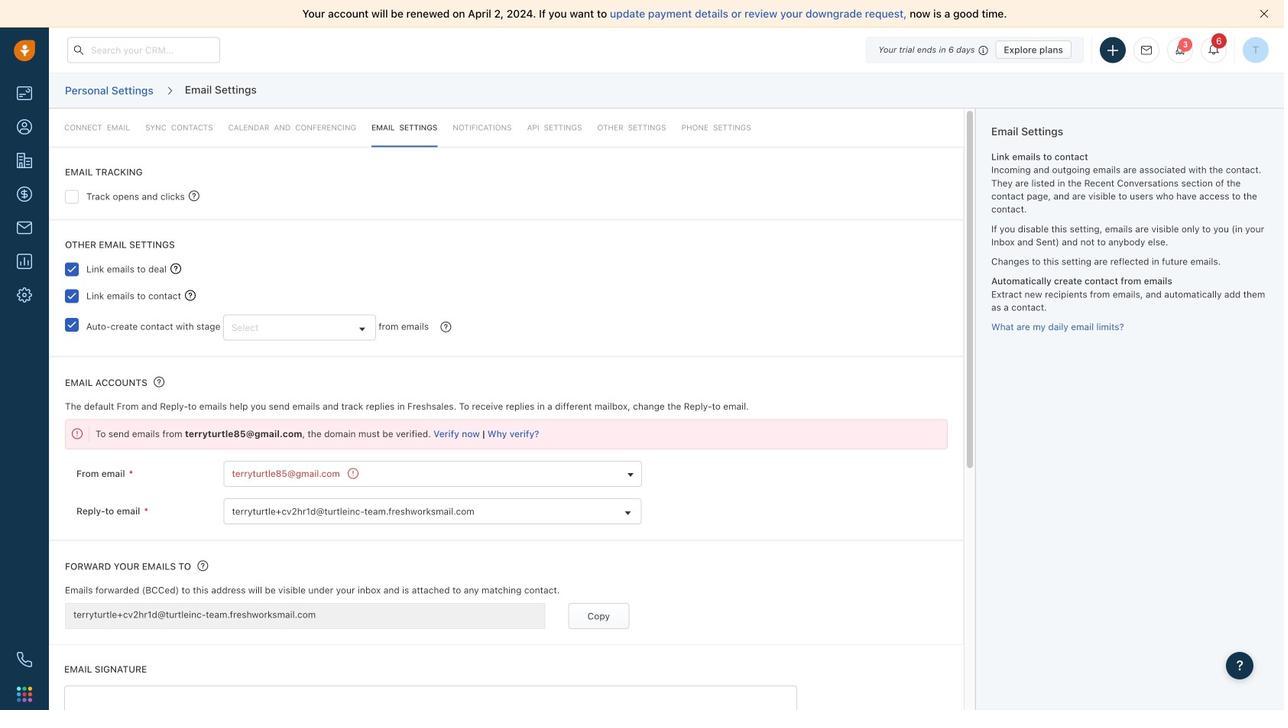 Task type: describe. For each thing, give the bounding box(es) containing it.
phone element
[[9, 644, 40, 675]]

close image
[[1260, 9, 1269, 18]]

freshworks switcher image
[[17, 687, 32, 702]]

0 vertical spatial question circled image
[[189, 190, 199, 202]]

send email image
[[1141, 45, 1152, 55]]

0 horizontal spatial question circled image
[[154, 376, 164, 388]]



Task type: locate. For each thing, give the bounding box(es) containing it.
question circled image
[[154, 376, 164, 388], [198, 559, 208, 572]]

1 vertical spatial question circled image
[[441, 321, 451, 333]]

click to learn how to link emails to contacts image
[[185, 290, 196, 301]]

Search your CRM... text field
[[67, 37, 220, 63]]

question circled image
[[189, 190, 199, 202], [441, 321, 451, 333]]

click to learn how to link conversations to deals image
[[170, 263, 181, 274]]

tab list
[[49, 109, 964, 147]]

0 vertical spatial question circled image
[[154, 376, 164, 388]]

0 horizontal spatial question circled image
[[189, 190, 199, 202]]

phone image
[[17, 652, 32, 667]]

1 horizontal spatial question circled image
[[441, 321, 451, 333]]

1 vertical spatial question circled image
[[198, 559, 208, 572]]

tab panel
[[49, 109, 964, 710]]

1 horizontal spatial question circled image
[[198, 559, 208, 572]]



Task type: vqa. For each thing, say whether or not it's contained in the screenshot.
down image
no



